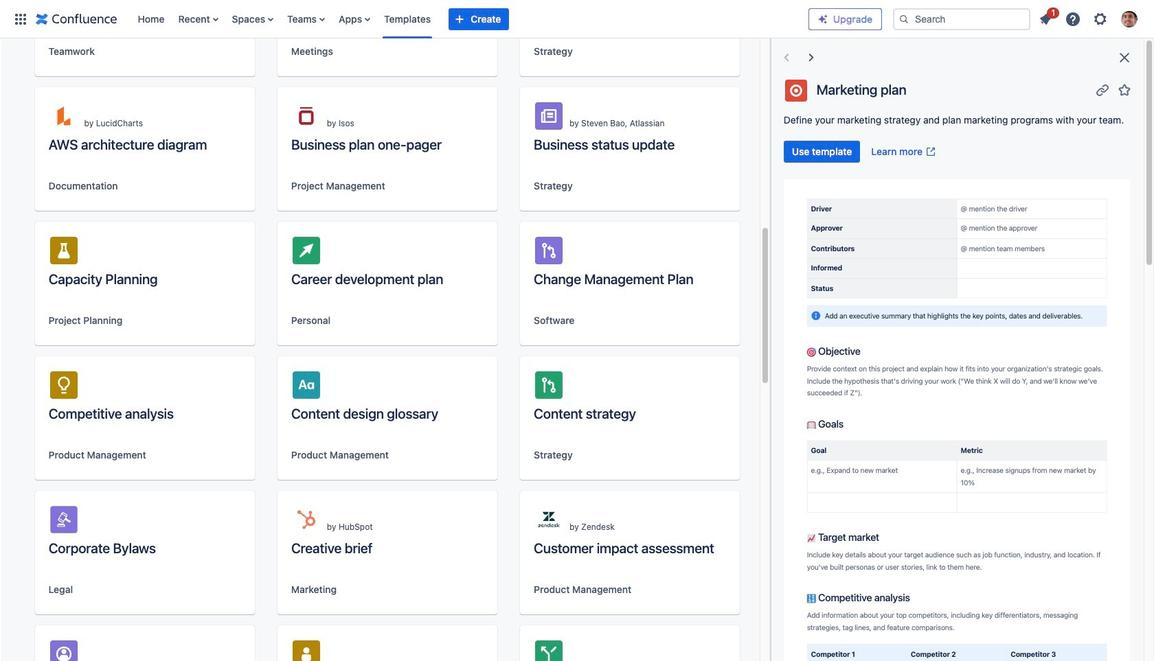 Task type: vqa. For each thing, say whether or not it's contained in the screenshot.
Appswitcher Icon
yes



Task type: locate. For each thing, give the bounding box(es) containing it.
search image
[[899, 13, 910, 24]]

list item
[[1034, 5, 1060, 30]]

previous template image
[[779, 49, 795, 66]]

next template image
[[803, 49, 820, 66]]

None search field
[[894, 8, 1031, 30]]

group
[[784, 141, 942, 163]]

confluence image
[[36, 11, 117, 27], [36, 11, 117, 27]]

1 horizontal spatial list
[[1034, 5, 1147, 31]]

0 horizontal spatial list
[[131, 0, 809, 38]]

banner
[[0, 0, 1155, 38]]

list
[[131, 0, 809, 38], [1034, 5, 1147, 31]]

your profile and preferences image
[[1122, 11, 1138, 27]]

star marketing plan image
[[1117, 81, 1133, 98]]

list for 'appswitcher icon'
[[131, 0, 809, 38]]

notification icon image
[[1038, 11, 1054, 27]]

close image
[[1117, 49, 1133, 66]]



Task type: describe. For each thing, give the bounding box(es) containing it.
global element
[[8, 0, 809, 38]]

premium image
[[818, 13, 829, 24]]

Search field
[[894, 8, 1031, 30]]

list item inside list
[[1034, 5, 1060, 30]]

help icon image
[[1065, 11, 1082, 27]]

share link image
[[1095, 81, 1111, 98]]

appswitcher icon image
[[12, 11, 29, 27]]

list for premium icon
[[1034, 5, 1147, 31]]

settings icon image
[[1093, 11, 1109, 27]]



